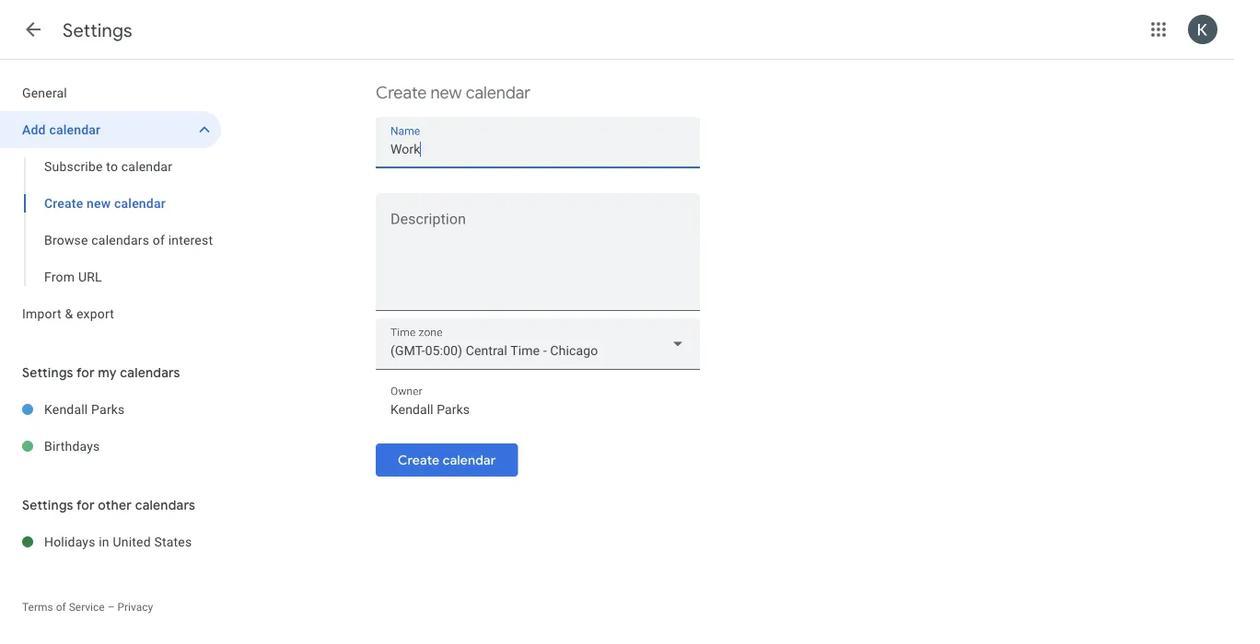 Task type: locate. For each thing, give the bounding box(es) containing it.
1 horizontal spatial new
[[431, 82, 462, 103]]

calendars for my
[[120, 365, 180, 381]]

for left the my
[[76, 365, 95, 381]]

group containing subscribe to calendar
[[0, 148, 221, 296]]

create inside group
[[44, 196, 83, 211]]

calendar
[[466, 82, 531, 103], [49, 122, 101, 137], [121, 159, 172, 174], [114, 196, 166, 211], [443, 453, 496, 469]]

1 for from the top
[[76, 365, 95, 381]]

of right terms
[[56, 602, 66, 614]]

settings for my calendars tree
[[0, 392, 221, 465]]

1 vertical spatial create new calendar
[[44, 196, 166, 211]]

0 vertical spatial create
[[376, 82, 427, 103]]

to
[[106, 159, 118, 174]]

calendars for other
[[135, 497, 195, 514]]

1 horizontal spatial of
[[153, 233, 165, 248]]

new
[[431, 82, 462, 103], [87, 196, 111, 211]]

0 vertical spatial calendars
[[91, 233, 149, 248]]

go back image
[[22, 18, 44, 41]]

browse
[[44, 233, 88, 248]]

holidays in united states tree item
[[0, 524, 221, 561]]

group
[[0, 148, 221, 296]]

–
[[107, 602, 115, 614]]

2 vertical spatial create
[[398, 453, 440, 469]]

states
[[154, 535, 192, 550]]

None text field
[[376, 215, 700, 303]]

create new calendar
[[376, 82, 531, 103], [44, 196, 166, 211]]

settings up holidays
[[22, 497, 73, 514]]

1 vertical spatial create
[[44, 196, 83, 211]]

2 vertical spatial settings
[[22, 497, 73, 514]]

2 vertical spatial calendars
[[135, 497, 195, 514]]

0 horizontal spatial new
[[87, 196, 111, 211]]

for
[[76, 365, 95, 381], [76, 497, 95, 514]]

0 horizontal spatial create new calendar
[[44, 196, 166, 211]]

calendar inside create calendar button
[[443, 453, 496, 469]]

create for create calendar button
[[398, 453, 440, 469]]

settings heading
[[63, 19, 132, 42]]

None text field
[[391, 137, 685, 162], [391, 397, 685, 423], [391, 137, 685, 162], [391, 397, 685, 423]]

subscribe
[[44, 159, 103, 174]]

create
[[376, 82, 427, 103], [44, 196, 83, 211], [398, 453, 440, 469]]

from
[[44, 269, 75, 285]]

for for other
[[76, 497, 95, 514]]

url
[[78, 269, 102, 285]]

calendars right the my
[[120, 365, 180, 381]]

settings for other calendars
[[22, 497, 195, 514]]

kendall parks tree item
[[0, 392, 221, 428]]

for left other
[[76, 497, 95, 514]]

1 vertical spatial settings
[[22, 365, 73, 381]]

of
[[153, 233, 165, 248], [56, 602, 66, 614]]

create calendar
[[398, 453, 496, 469]]

settings for my calendars
[[22, 365, 180, 381]]

2 for from the top
[[76, 497, 95, 514]]

None field
[[376, 319, 700, 370]]

settings up kendall
[[22, 365, 73, 381]]

&
[[65, 306, 73, 322]]

add calendar
[[22, 122, 101, 137]]

calendars up url
[[91, 233, 149, 248]]

0 vertical spatial of
[[153, 233, 165, 248]]

0 vertical spatial for
[[76, 365, 95, 381]]

birthdays tree item
[[0, 428, 221, 465]]

1 vertical spatial new
[[87, 196, 111, 211]]

add
[[22, 122, 46, 137]]

settings right go back icon
[[63, 19, 132, 42]]

parks
[[91, 402, 125, 417]]

calendars
[[91, 233, 149, 248], [120, 365, 180, 381], [135, 497, 195, 514]]

terms of service link
[[22, 602, 105, 614]]

tree
[[0, 75, 221, 333]]

1 vertical spatial calendars
[[120, 365, 180, 381]]

for for my
[[76, 365, 95, 381]]

0 vertical spatial settings
[[63, 19, 132, 42]]

tree containing general
[[0, 75, 221, 333]]

0 vertical spatial create new calendar
[[376, 82, 531, 103]]

create inside button
[[398, 453, 440, 469]]

1 vertical spatial for
[[76, 497, 95, 514]]

calendars inside group
[[91, 233, 149, 248]]

browse calendars of interest
[[44, 233, 213, 248]]

create new calendar inside group
[[44, 196, 166, 211]]

calendars up states
[[135, 497, 195, 514]]

settings
[[63, 19, 132, 42], [22, 365, 73, 381], [22, 497, 73, 514]]

of left interest
[[153, 233, 165, 248]]

0 horizontal spatial of
[[56, 602, 66, 614]]



Task type: vqa. For each thing, say whether or not it's contained in the screenshot.
left Barber
no



Task type: describe. For each thing, give the bounding box(es) containing it.
in
[[99, 535, 109, 550]]

privacy
[[117, 602, 153, 614]]

new inside group
[[87, 196, 111, 211]]

general
[[22, 85, 67, 100]]

add calendar tree item
[[0, 111, 221, 148]]

settings for settings
[[63, 19, 132, 42]]

service
[[69, 602, 105, 614]]

1 vertical spatial of
[[56, 602, 66, 614]]

of inside group
[[153, 233, 165, 248]]

export
[[76, 306, 114, 322]]

kendall parks
[[44, 402, 125, 417]]

holidays in united states
[[44, 535, 192, 550]]

settings for settings for my calendars
[[22, 365, 73, 381]]

create calendar button
[[376, 439, 518, 483]]

subscribe to calendar
[[44, 159, 172, 174]]

other
[[98, 497, 132, 514]]

import
[[22, 306, 62, 322]]

settings for settings for other calendars
[[22, 497, 73, 514]]

birthdays
[[44, 439, 100, 454]]

holidays
[[44, 535, 95, 550]]

terms of service – privacy
[[22, 602, 153, 614]]

0 vertical spatial new
[[431, 82, 462, 103]]

create for group containing subscribe to calendar
[[44, 196, 83, 211]]

kendall
[[44, 402, 88, 417]]

privacy link
[[117, 602, 153, 614]]

1 horizontal spatial create new calendar
[[376, 82, 531, 103]]

from url
[[44, 269, 102, 285]]

holidays in united states link
[[44, 524, 221, 561]]

birthdays link
[[44, 428, 221, 465]]

interest
[[168, 233, 213, 248]]

import & export
[[22, 306, 114, 322]]

my
[[98, 365, 117, 381]]

calendar inside add calendar tree item
[[49, 122, 101, 137]]

united
[[113, 535, 151, 550]]

terms
[[22, 602, 53, 614]]



